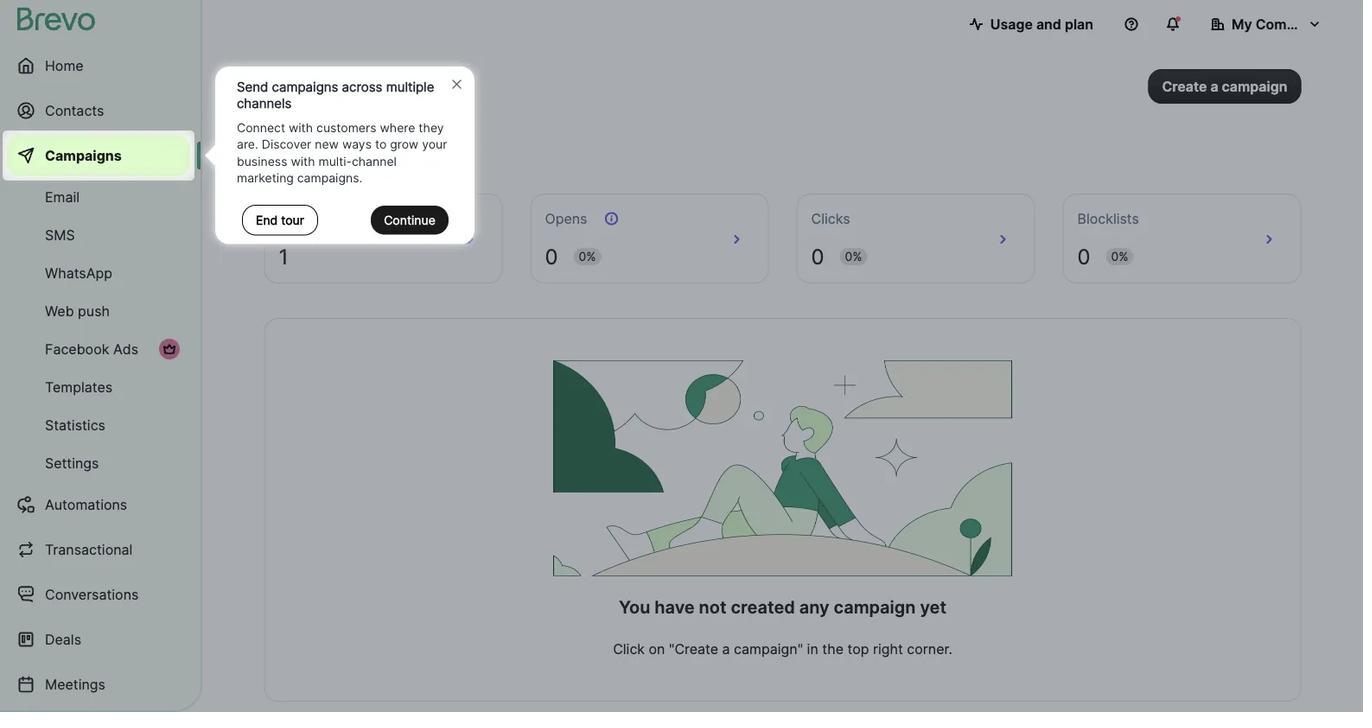 Task type: describe. For each thing, give the bounding box(es) containing it.
blocklists
[[1078, 210, 1139, 227]]

email
[[45, 188, 80, 205]]

plan
[[1065, 16, 1094, 32]]

templates
[[45, 379, 113, 396]]

a inside button
[[1211, 78, 1219, 95]]

contacts
[[315, 210, 372, 227]]

campaign"
[[734, 641, 803, 658]]

dashboard
[[264, 70, 410, 103]]

create
[[1162, 78, 1207, 95]]

sms link
[[7, 218, 190, 252]]

meetings link
[[7, 664, 190, 706]]

web
[[45, 303, 74, 319]]

settings
[[45, 455, 99, 472]]

top
[[848, 641, 869, 658]]

usage and plan
[[991, 16, 1094, 32]]

you have not created any campaign yet
[[619, 597, 947, 618]]

1 0% from the left
[[579, 249, 596, 264]]

create a campaign
[[1162, 78, 1288, 95]]

total
[[279, 210, 311, 227]]

0 for clicks
[[811, 244, 824, 269]]

meetings
[[45, 676, 105, 693]]

right
[[873, 641, 903, 658]]

yet
[[920, 597, 947, 618]]

deals
[[45, 631, 81, 648]]

company
[[1256, 16, 1320, 32]]

recalculate
[[278, 130, 356, 147]]

sms
[[45, 227, 75, 243]]

0 for blocklists
[[1078, 244, 1091, 269]]

clicks
[[811, 210, 851, 227]]

any
[[800, 597, 830, 618]]

1 0 from the left
[[545, 244, 558, 269]]

web push
[[45, 303, 110, 319]]

my company
[[1232, 16, 1320, 32]]

transactional
[[45, 541, 133, 558]]

left___rvooi image
[[163, 342, 176, 356]]

in
[[807, 641, 819, 658]]

contacts
[[45, 102, 104, 119]]

statistics
[[45, 417, 105, 434]]

home link
[[7, 45, 190, 86]]

click
[[613, 641, 645, 658]]

conversations
[[45, 586, 139, 603]]



Task type: vqa. For each thing, say whether or not it's contained in the screenshot.
HOME
yes



Task type: locate. For each thing, give the bounding box(es) containing it.
automations
[[45, 496, 127, 513]]

2 0% from the left
[[845, 249, 863, 264]]

3 0 from the left
[[1078, 244, 1091, 269]]

0 horizontal spatial a
[[722, 641, 730, 658]]

3 0% from the left
[[1111, 249, 1129, 264]]

facebook
[[45, 341, 109, 358]]

opens
[[545, 210, 587, 227]]

on
[[649, 641, 665, 658]]

recalculate now button
[[271, 125, 395, 152]]

a
[[1211, 78, 1219, 95], [722, 641, 730, 658]]

ads
[[113, 341, 138, 358]]

0
[[545, 244, 558, 269], [811, 244, 824, 269], [1078, 244, 1091, 269]]

conversations link
[[7, 574, 190, 616]]

email link
[[7, 180, 190, 214]]

2 horizontal spatial 0%
[[1111, 249, 1129, 264]]

0 down "opens"
[[545, 244, 558, 269]]

0% for blocklists
[[1111, 249, 1129, 264]]

create a campaign button
[[1149, 69, 1302, 104]]

have
[[655, 597, 695, 618]]

statistics link
[[7, 408, 190, 443]]

campaign down the my company button
[[1222, 78, 1288, 95]]

campaigns
[[45, 147, 122, 164]]

0%
[[579, 249, 596, 264], [845, 249, 863, 264], [1111, 249, 1129, 264]]

0 down clicks
[[811, 244, 824, 269]]

0 horizontal spatial 0%
[[579, 249, 596, 264]]

1 vertical spatial a
[[722, 641, 730, 658]]

0% down blocklists
[[1111, 249, 1129, 264]]

automations link
[[7, 484, 190, 526]]

campaign up right
[[834, 597, 916, 618]]

2 horizontal spatial 0
[[1078, 244, 1091, 269]]

usage
[[991, 16, 1033, 32]]

2 0 from the left
[[811, 244, 824, 269]]

1 horizontal spatial 0%
[[845, 249, 863, 264]]

1 vertical spatial campaign
[[834, 597, 916, 618]]

settings link
[[7, 446, 190, 481]]

the
[[822, 641, 844, 658]]

contacts link
[[7, 90, 190, 131]]

and
[[1037, 16, 1062, 32]]

transactional link
[[7, 529, 190, 571]]

0 vertical spatial a
[[1211, 78, 1219, 95]]

now
[[359, 130, 388, 147]]

0% down "opens"
[[579, 249, 596, 264]]

facebook ads link
[[7, 332, 190, 367]]

click on "create a campaign" in the top right corner.
[[613, 641, 953, 658]]

campaign inside create a campaign button
[[1222, 78, 1288, 95]]

created
[[731, 597, 795, 618]]

corner.
[[907, 641, 953, 658]]

you
[[619, 597, 650, 618]]

total contacts
[[279, 210, 372, 227]]

web push link
[[7, 294, 190, 329]]

usage and plan button
[[956, 7, 1108, 42]]

0% down clicks
[[845, 249, 863, 264]]

0% for clicks
[[845, 249, 863, 264]]

templates link
[[7, 370, 190, 405]]

whatsapp
[[45, 265, 112, 281]]

0 horizontal spatial 0
[[545, 244, 558, 269]]

whatsapp link
[[7, 256, 190, 291]]

0 horizontal spatial campaign
[[834, 597, 916, 618]]

1 horizontal spatial a
[[1211, 78, 1219, 95]]

a right "create
[[722, 641, 730, 658]]

campaigns link
[[7, 135, 190, 176]]

my company button
[[1198, 7, 1336, 42]]

"create
[[669, 641, 719, 658]]

1 horizontal spatial 0
[[811, 244, 824, 269]]

campaign
[[1222, 78, 1288, 95], [834, 597, 916, 618]]

0 down blocklists
[[1078, 244, 1091, 269]]

recalculate now
[[278, 130, 388, 147]]

deals link
[[7, 619, 190, 661]]

1
[[279, 244, 288, 269]]

push
[[78, 303, 110, 319]]

0 vertical spatial campaign
[[1222, 78, 1288, 95]]

home
[[45, 57, 84, 74]]

a right create
[[1211, 78, 1219, 95]]

my
[[1232, 16, 1253, 32]]

1 horizontal spatial campaign
[[1222, 78, 1288, 95]]

facebook ads
[[45, 341, 138, 358]]

not
[[699, 597, 727, 618]]



